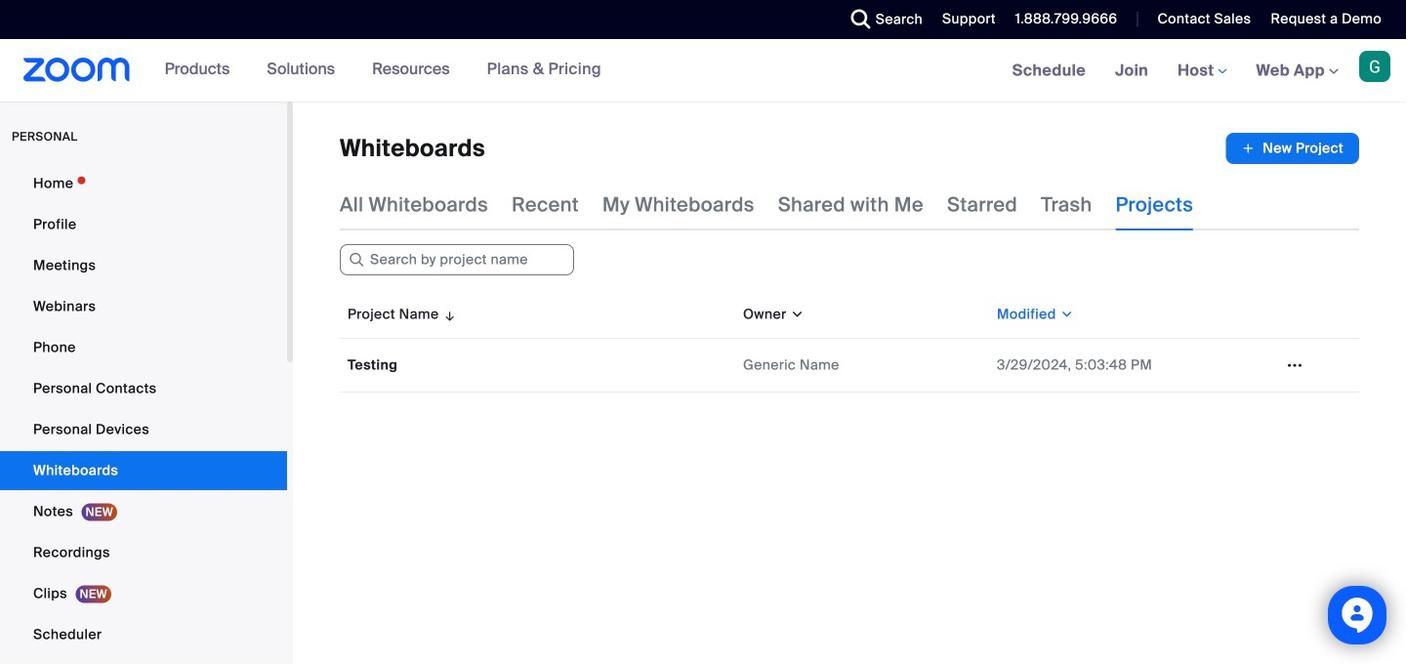 Task type: describe. For each thing, give the bounding box(es) containing it.
personal menu menu
[[0, 164, 287, 664]]

arrow down image
[[439, 303, 457, 326]]

add image
[[1242, 139, 1256, 158]]

Search text field
[[340, 244, 574, 276]]

meetings navigation
[[998, 39, 1407, 103]]

down image
[[787, 305, 805, 324]]



Task type: locate. For each thing, give the bounding box(es) containing it.
zoom logo image
[[23, 58, 131, 82]]

edit project image
[[1280, 357, 1311, 374]]

application
[[340, 291, 1360, 393]]

down image
[[1057, 305, 1075, 324]]

banner
[[0, 39, 1407, 103]]

tabs of all whiteboard page tab list
[[340, 180, 1194, 231]]

product information navigation
[[150, 39, 616, 102]]

profile picture image
[[1360, 51, 1391, 82]]



Task type: vqa. For each thing, say whether or not it's contained in the screenshot.
Presentation image
no



